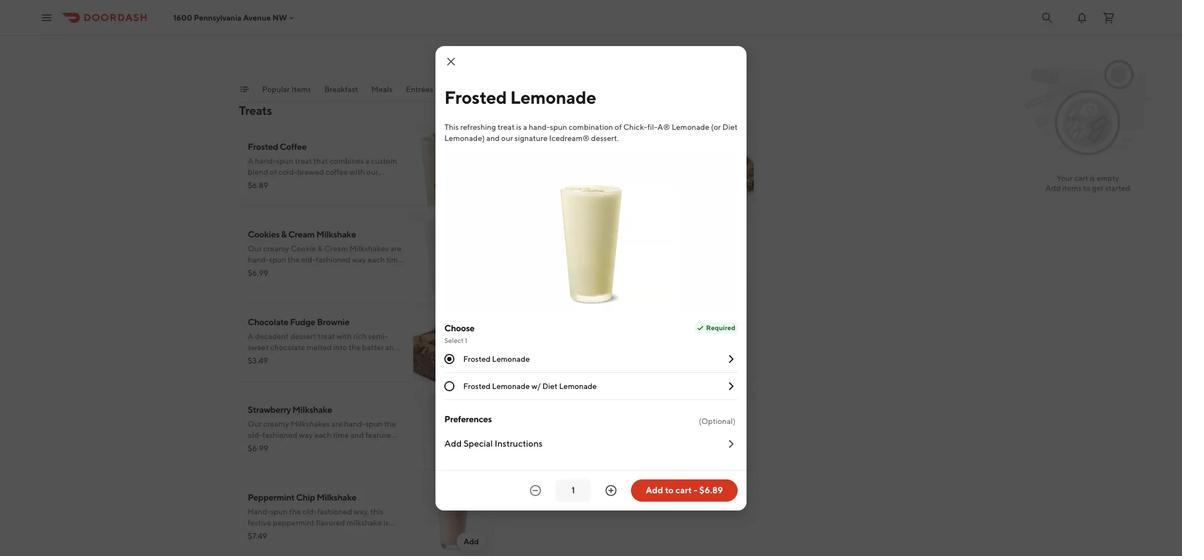 Task type: describe. For each thing, give the bounding box(es) containing it.
1 horizontal spatial cookie
[[580, 142, 608, 152]]

that
[[314, 157, 328, 166]]

to inside your cart is empty add items to get started
[[1083, 184, 1090, 193]]

Frosted Lemonade w/ Diet Lemonade radio
[[444, 381, 454, 391]]

dessert
[[290, 332, 316, 341]]

the inside cookies & cream milkshake our creamy cookie & cream milkshakes are hand-spun the old-fashioned way each time and feature delicious chick-fil-a icedream® dessert.
[[288, 256, 300, 264]]

creamy inside strawberry milkshake our creamy milkshakes are hand-spun the old-fashioned way each time and feature delicious chick-fil-a icedream® dessert.
[[263, 420, 289, 429]]

chocolate for chocolate fudge brownie a decadent dessert treat with rich semi- sweet chocolate melted into the batter and fudgy chunks. available individually or in a tray.
[[248, 317, 288, 328]]

a inside our creamy milkshakes are hand-spun the old-fashioned way each time and feature delicious chick-fil-a icedream® dessert.
[[577, 442, 583, 451]]

chocolate fudge brownie a decadent dessert treat with rich semi- sweet chocolate melted into the batter and fudgy chunks. available individually or in a tray.
[[248, 317, 399, 374]]

a® inside "this refreshing treat is a hand-spun combination of chick-fil-a® lemonade (or diet lemonade) and our signature icedream® dessert."
[[657, 122, 670, 131]]

refreshing inside "this refreshing treat is a hand-spun combination of chick-fil-a® lemonade (or diet lemonade) and our signature icedream® dessert."
[[460, 122, 496, 131]]

to inside button
[[665, 485, 674, 496]]

dessert. inside cookies & cream milkshake our creamy cookie & cream milkshakes are hand-spun the old-fashioned way each time and feature delicious chick-fil-a icedream® dessert.
[[290, 278, 317, 287]]

of inside the frosted coffee a hand-spun treat that combines a custom blend of cold-brewed coffee with our signature icedream® dessert.
[[270, 168, 277, 177]]

cookie inside cookies & cream milkshake our creamy cookie & cream milkshakes are hand-spun the old-fashioned way each time and feature delicious chick-fil-a icedream® dessert.
[[291, 244, 316, 253]]

brewed
[[297, 168, 324, 177]]

our inside the frosted coffee a hand-spun treat that combines a custom blend of cold-brewed coffee with our signature icedream® dessert.
[[367, 168, 378, 177]]

the inside strawberry milkshake our creamy milkshakes are hand-spun the old-fashioned way each time and feature delicious chick-fil-a icedream® dessert.
[[384, 420, 396, 429]]

add for chocolate chunk cookie image
[[726, 187, 741, 196]]

is inside frosted lemonade this refreshing treat is a hand-spun combination of chick-fil-a® lemonade (or diet lemonade) and our signature icedream® dessert.
[[582, 244, 587, 253]]

signature inside "this refreshing treat is a hand-spun combination of chick-fil-a® lemonade (or diet lemonade) and our signature icedream® dessert."
[[515, 134, 548, 142]]

this refreshing treat is a hand-spun combination of chick-fil-a® lemonade (or diet lemonade) and our signature icedream® dessert.
[[444, 122, 738, 142]]

required
[[706, 324, 735, 332]]

0 vertical spatial treats
[[565, 85, 587, 94]]

2 vertical spatial milkshake
[[317, 493, 356, 503]]

1 horizontal spatial &
[[318, 244, 323, 253]]

choose
[[444, 323, 475, 334]]

melted
[[307, 343, 332, 352]]

meals
[[371, 85, 392, 94]]

chunks.
[[270, 354, 297, 363]]

icedream® inside the frosted coffee a hand-spun treat that combines a custom blend of cold-brewed coffee with our signature icedream® dessert.
[[282, 179, 323, 188]]

Current quantity is 1 number field
[[562, 485, 584, 497]]

cookies & cream milkshake our creamy cookie & cream milkshakes are hand-spun the old-fashioned way each time and feature delicious chick-fil-a icedream® dessert.
[[248, 229, 402, 287]]

salads button
[[529, 84, 552, 102]]

our inside cookies & cream milkshake our creamy cookie & cream milkshakes are hand-spun the old-fashioned way each time and feature delicious chick-fil-a icedream® dessert.
[[248, 244, 262, 253]]

a inside the frosted coffee a hand-spun treat that combines a custom blend of cold-brewed coffee with our signature icedream® dessert.
[[365, 157, 370, 166]]

a inside chocolate fudge brownie a decadent dessert treat with rich semi- sweet chocolate melted into the batter and fudgy chunks. available individually or in a tray.
[[248, 332, 253, 341]]

frosted lemonade w/ diet lemonade
[[463, 382, 597, 391]]

signature inside frosted lemonade this refreshing treat is a hand-spun combination of chick-fil-a® lemonade (or diet lemonade) and our signature icedream® dessert.
[[597, 267, 630, 276]]

is inside "this refreshing treat is a hand-spun combination of chick-fil-a® lemonade (or diet lemonade) and our signature icedream® dessert."
[[516, 122, 522, 131]]

get
[[1092, 184, 1104, 193]]

our inside our creamy chocolate milkshakes are hand- spun the old-fashioned way each time and feature delicious chick-fil-a icedream® dessert.
[[510, 332, 524, 341]]

peppermint
[[248, 493, 295, 503]]

add button for peppermint chip milkshake
[[457, 533, 486, 551]]

treat inside chocolate fudge brownie a decadent dessert treat with rich semi- sweet chocolate melted into the batter and fudgy chunks. available individually or in a tray.
[[318, 332, 335, 341]]

with inside chocolate fudge brownie a decadent dessert treat with rich semi- sweet chocolate melted into the batter and fudgy chunks. available individually or in a tray.
[[336, 332, 352, 341]]

(optional)
[[699, 417, 735, 426]]

and inside our creamy chocolate milkshakes are hand- spun the old-fashioned way each time and feature delicious chick-fil-a icedream® dessert.
[[645, 343, 658, 352]]

add inside "button"
[[444, 439, 462, 449]]

1600 pennsylvania avenue nw
[[173, 13, 287, 22]]

combination inside "this refreshing treat is a hand-spun combination of chick-fil-a® lemonade (or diet lemonade) and our signature icedream® dessert."
[[569, 122, 613, 131]]

combines
[[330, 157, 364, 166]]

fil- inside strawberry milkshake our creamy milkshakes are hand-spun the old-fashioned way each time and feature delicious chick-fil-a icedream® dessert.
[[305, 442, 315, 451]]

1
[[465, 336, 467, 345]]

empty
[[1097, 174, 1119, 183]]

dessert. inside "this refreshing treat is a hand-spun combination of chick-fil-a® lemonade (or diet lemonade) and our signature icedream® dessert."
[[591, 134, 619, 142]]

and inside chocolate fudge brownie a decadent dessert treat with rich semi- sweet chocolate melted into the batter and fudgy chunks. available individually or in a tray.
[[385, 343, 399, 352]]

custom
[[371, 157, 397, 166]]

spicy
[[248, 6, 269, 17]]

old- inside strawberry milkshake our creamy milkshakes are hand-spun the old-fashioned way each time and feature delicious chick-fil-a icedream® dessert.
[[248, 431, 263, 440]]

add to cart - $6.89 button
[[631, 480, 738, 502]]

strawberry milkshake our creamy milkshakes are hand-spun the old-fashioned way each time and feature delicious chick-fil-a icedream® dessert.
[[248, 405, 396, 451]]

our inside "this refreshing treat is a hand-spun combination of chick-fil-a® lemonade (or diet lemonade) and our signature icedream® dessert."
[[501, 134, 513, 142]]

0 vertical spatial $6.89
[[248, 181, 268, 190]]

chocolate chunk cookie image
[[675, 128, 754, 207]]

chocolate fudge brownie image
[[413, 303, 492, 382]]

spun inside cookies & cream milkshake our creamy cookie & cream milkshakes are hand-spun the old-fashioned way each time and feature delicious chick-fil-a icedream® dessert.
[[269, 256, 286, 264]]

delicious inside cookies & cream milkshake our creamy cookie & cream milkshakes are hand-spun the old-fashioned way each time and feature delicious chick-fil-a icedream® dessert.
[[290, 267, 321, 276]]

our inside strawberry milkshake our creamy milkshakes are hand-spun the old-fashioned way each time and feature delicious chick-fil-a icedream® dessert.
[[248, 420, 262, 429]]

Frosted Lemonade radio
[[444, 354, 454, 364]]

Item Search search field
[[594, 53, 745, 66]]

choose group
[[444, 322, 738, 400]]

southwest
[[271, 6, 313, 17]]

chick- inside strawberry milkshake our creamy milkshakes are hand-spun the old-fashioned way each time and feature delicious chick-fil-a icedream® dessert.
[[281, 442, 305, 451]]

our creamy chocolate milkshakes are hand- spun the old-fashioned way each time and feature delicious chick-fil-a icedream® dessert.
[[510, 332, 666, 374]]

strawberry
[[248, 405, 291, 416]]

refreshing inside frosted lemonade this refreshing treat is a hand-spun combination of chick-fil-a® lemonade (or diet lemonade) and our signature icedream® dessert.
[[526, 244, 562, 253]]

our creamy milkshakes are hand-spun the old-fashioned way each time and feature delicious chick-fil-a icedream® dessert.
[[510, 420, 658, 451]]

a inside the frosted coffee a hand-spun treat that combines a custom blend of cold-brewed coffee with our signature icedream® dessert.
[[248, 157, 253, 166]]

entrées button
[[406, 84, 433, 102]]

increase quantity by 1 image
[[604, 484, 618, 497]]

items
[[1062, 184, 1081, 193]]

add for strawberry milkshake image
[[464, 450, 479, 459]]

hand- inside the frosted coffee a hand-spun treat that combines a custom blend of cold-brewed coffee with our signature icedream® dessert.
[[255, 157, 276, 166]]

semi-
[[368, 332, 388, 341]]

popular items
[[262, 85, 311, 94]]

of inside "this refreshing treat is a hand-spun combination of chick-fil-a® lemonade (or diet lemonade) and our signature icedream® dessert."
[[615, 122, 622, 131]]

0 vertical spatial cream
[[288, 229, 315, 240]]

signature inside the frosted coffee a hand-spun treat that combines a custom blend of cold-brewed coffee with our signature icedream® dessert.
[[248, 179, 281, 188]]

chunk
[[552, 142, 578, 152]]

meals button
[[371, 84, 392, 102]]

into
[[333, 343, 347, 352]]

time inside strawberry milkshake our creamy milkshakes are hand-spun the old-fashioned way each time and feature delicious chick-fil-a icedream® dessert.
[[333, 431, 349, 440]]

add button for chocolate chunk cookie
[[719, 182, 748, 200]]

coffee
[[325, 168, 348, 177]]

decrease quantity by 1 image
[[529, 484, 542, 497]]

avenue
[[243, 13, 271, 22]]

are inside strawberry milkshake our creamy milkshakes are hand-spun the old-fashioned way each time and feature delicious chick-fil-a icedream® dessert.
[[331, 420, 343, 429]]

chocolate
[[270, 343, 305, 352]]

this inside "this refreshing treat is a hand-spun combination of chick-fil-a® lemonade (or diet lemonade) and our signature icedream® dessert."
[[444, 122, 459, 131]]

spicy southwest salad
[[248, 6, 336, 17]]

nw
[[272, 13, 287, 22]]

dessert. inside the frosted coffee a hand-spun treat that combines a custom blend of cold-brewed coffee with our signature icedream® dessert.
[[324, 179, 352, 188]]

spun inside "this refreshing treat is a hand-spun combination of chick-fil-a® lemonade (or diet lemonade) and our signature icedream® dessert."
[[550, 122, 567, 131]]

breakfast button
[[324, 84, 358, 102]]

instructions
[[495, 439, 543, 449]]

and inside strawberry milkshake our creamy milkshakes are hand-spun the old-fashioned way each time and feature delicious chick-fil-a icedream® dessert.
[[350, 431, 364, 440]]

fudge
[[290, 317, 315, 328]]

entrées
[[406, 85, 433, 94]]

frosted lemonade image
[[675, 216, 754, 294]]

treat inside the frosted coffee a hand-spun treat that combines a custom blend of cold-brewed coffee with our signature icedream® dessert.
[[295, 157, 312, 166]]

a inside "this refreshing treat is a hand-spun combination of chick-fil-a® lemonade (or diet lemonade) and our signature icedream® dessert."
[[523, 122, 527, 131]]

available
[[298, 354, 331, 363]]

diet inside "this refreshing treat is a hand-spun combination of chick-fil-a® lemonade (or diet lemonade) and our signature icedream® dessert."
[[722, 122, 738, 131]]

tray.
[[248, 366, 263, 374]]

add button for strawberry milkshake
[[457, 446, 486, 463]]

$6.99 right special
[[510, 444, 531, 453]]

icedream® inside our creamy milkshakes are hand-spun the old-fashioned way each time and feature delicious chick-fil-a icedream® dessert.
[[584, 442, 625, 451]]

spun inside our creamy milkshakes are hand-spun the old-fashioned way each time and feature delicious chick-fil-a icedream® dessert.
[[628, 420, 645, 429]]

your cart is empty add items to get started
[[1046, 174, 1130, 193]]

each inside cookies & cream milkshake our creamy cookie & cream milkshakes are hand-spun the old-fashioned way each time and feature delicious chick-fil-a icedream® dessert.
[[368, 256, 385, 264]]

salads
[[529, 85, 552, 94]]

delicious inside strawberry milkshake our creamy milkshakes are hand-spun the old-fashioned way each time and feature delicious chick-fil-a icedream® dessert.
[[248, 442, 279, 451]]

creamy inside cookies & cream milkshake our creamy cookie & cream milkshakes are hand-spun the old-fashioned way each time and feature delicious chick-fil-a icedream® dessert.
[[263, 244, 289, 253]]

spun inside frosted lemonade this refreshing treat is a hand-spun combination of chick-fil-a® lemonade (or diet lemonade) and our signature icedream® dessert.
[[616, 244, 633, 253]]

frosted lemonade this refreshing treat is a hand-spun combination of chick-fil-a® lemonade (or diet lemonade) and our signature icedream® dessert.
[[510, 229, 662, 287]]

diet inside choose group
[[542, 382, 558, 391]]

feature inside our creamy chocolate milkshakes are hand- spun the old-fashioned way each time and feature delicious chick-fil-a icedream® dessert.
[[510, 354, 536, 363]]

are inside cookies & cream milkshake our creamy cookie & cream milkshakes are hand-spun the old-fashioned way each time and feature delicious chick-fil-a icedream® dessert.
[[390, 244, 401, 253]]

beverages
[[479, 85, 516, 94]]

chick- inside our creamy chocolate milkshakes are hand- spun the old-fashioned way each time and feature delicious chick-fil-a icedream® dessert.
[[570, 354, 594, 363]]

your
[[1057, 174, 1073, 183]]

way inside our creamy chocolate milkshakes are hand- spun the old-fashioned way each time and feature delicious chick-fil-a icedream® dessert.
[[593, 343, 607, 352]]

individually
[[333, 354, 373, 363]]

coffee
[[280, 142, 307, 152]]

0 items, open order cart image
[[1102, 11, 1115, 24]]

peppermint chip milkshake image
[[413, 479, 492, 557]]

0 horizontal spatial &
[[281, 229, 287, 240]]

each inside our creamy chocolate milkshakes are hand- spun the old-fashioned way each time and feature delicious chick-fil-a icedream® dessert.
[[609, 343, 626, 352]]

our inside our creamy milkshakes are hand-spun the old-fashioned way each time and feature delicious chick-fil-a icedream® dessert.
[[510, 420, 524, 429]]

and inside cookies & cream milkshake our creamy cookie & cream milkshakes are hand-spun the old-fashioned way each time and feature delicious chick-fil-a icedream® dessert.
[[248, 267, 261, 276]]

fil- inside our creamy milkshakes are hand-spun the old-fashioned way each time and feature delicious chick-fil-a icedream® dessert.
[[567, 442, 577, 451]]

combination inside frosted lemonade this refreshing treat is a hand-spun combination of chick-fil-a® lemonade (or diet lemonade) and our signature icedream® dessert.
[[510, 256, 554, 264]]

fil- inside cookies & cream milkshake our creamy cookie & cream milkshakes are hand-spun the old-fashioned way each time and feature delicious chick-fil-a icedream® dessert.
[[347, 267, 357, 276]]

fil- inside our creamy chocolate milkshakes are hand- spun the old-fashioned way each time and feature delicious chick-fil-a icedream® dessert.
[[594, 354, 604, 363]]

batter
[[362, 343, 384, 352]]

add inside button
[[646, 485, 663, 496]]

special
[[464, 439, 493, 449]]

cookies & cream milkshake image
[[413, 216, 492, 294]]

salad
[[314, 6, 336, 17]]

sides
[[447, 85, 466, 94]]

0 vertical spatial frosted lemonade
[[444, 86, 596, 107]]



Task type: vqa. For each thing, say whether or not it's contained in the screenshot.
'Peppermint'
yes



Task type: locate. For each thing, give the bounding box(es) containing it.
cart up items
[[1074, 174, 1088, 183]]

blend
[[248, 168, 268, 177]]

close frosted lemonade image
[[444, 55, 458, 68]]

$6.89 right -
[[699, 485, 723, 496]]

1 vertical spatial treats
[[239, 103, 272, 118]]

started
[[1105, 184, 1130, 193]]

$6.89 down blend
[[248, 181, 268, 190]]

1 vertical spatial a®
[[599, 256, 611, 264]]

0 vertical spatial chocolate
[[510, 142, 551, 152]]

our right 1 at left
[[510, 332, 524, 341]]

chip
[[296, 493, 315, 503]]

treats
[[565, 85, 587, 94], [239, 103, 272, 118]]

to
[[1083, 184, 1090, 193], [665, 485, 674, 496]]

2 vertical spatial diet
[[542, 382, 558, 391]]

dessert. inside our creamy milkshakes are hand-spun the old-fashioned way each time and feature delicious chick-fil-a icedream® dessert.
[[626, 442, 654, 451]]

dessert. inside frosted lemonade this refreshing treat is a hand-spun combination of chick-fil-a® lemonade (or diet lemonade) and our signature icedream® dessert.
[[552, 278, 580, 287]]

beverages button
[[479, 84, 516, 102]]

0 vertical spatial &
[[281, 229, 287, 240]]

0 horizontal spatial lemonade)
[[444, 134, 485, 142]]

feature inside cookies & cream milkshake our creamy cookie & cream milkshakes are hand-spun the old-fashioned way each time and feature delicious chick-fil-a icedream® dessert.
[[263, 267, 288, 276]]

delicious up 'fudge'
[[290, 267, 321, 276]]

a
[[523, 122, 527, 131], [365, 157, 370, 166], [589, 244, 593, 253], [391, 354, 395, 363]]

a inside cookies & cream milkshake our creamy cookie & cream milkshakes are hand-spun the old-fashioned way each time and feature delicious chick-fil-a icedream® dessert.
[[357, 267, 363, 276]]

icedream® inside frosted lemonade this refreshing treat is a hand-spun combination of chick-fil-a® lemonade (or diet lemonade) and our signature icedream® dessert.
[[510, 278, 550, 287]]

1 vertical spatial lemonade)
[[527, 267, 567, 276]]

frosted inside the frosted coffee a hand-spun treat that combines a custom blend of cold-brewed coffee with our signature icedream® dessert.
[[248, 142, 278, 152]]

1 horizontal spatial this
[[510, 244, 524, 253]]

of inside frosted lemonade this refreshing treat is a hand-spun combination of chick-fil-a® lemonade (or diet lemonade) and our signature icedream® dessert.
[[556, 256, 563, 264]]

our up instructions
[[510, 420, 524, 429]]

fashioned inside our creamy chocolate milkshakes are hand- spun the old-fashioned way each time and feature delicious chick-fil-a icedream® dessert.
[[557, 343, 592, 352]]

spicy southwest salad image
[[413, 0, 492, 71]]

a inside chocolate fudge brownie a decadent dessert treat with rich semi- sweet chocolate melted into the batter and fudgy chunks. available individually or in a tray.
[[391, 354, 395, 363]]

w/
[[531, 382, 541, 391]]

lemonade)
[[444, 134, 485, 142], [527, 267, 567, 276]]

frosted coffee a hand-spun treat that combines a custom blend of cold-brewed coffee with our signature icedream® dessert.
[[248, 142, 397, 188]]

chick- inside frosted lemonade this refreshing treat is a hand-spun combination of chick-fil-a® lemonade (or diet lemonade) and our signature icedream® dessert.
[[565, 256, 589, 264]]

fil- inside "this refreshing treat is a hand-spun combination of chick-fil-a® lemonade (or diet lemonade) and our signature icedream® dessert."
[[648, 122, 657, 131]]

with up the into
[[336, 332, 352, 341]]

with
[[350, 168, 365, 177], [336, 332, 352, 341]]

signature
[[515, 134, 548, 142], [248, 179, 281, 188], [597, 267, 630, 276]]

1600
[[173, 13, 192, 22]]

0 vertical spatial cookie
[[580, 142, 608, 152]]

0 horizontal spatial (or
[[652, 256, 662, 264]]

strawberry milkshake image
[[413, 391, 492, 470]]

0 vertical spatial cart
[[1074, 174, 1088, 183]]

cart inside your cart is empty add items to get started
[[1074, 174, 1088, 183]]

&
[[281, 229, 287, 240], [318, 244, 323, 253]]

1 horizontal spatial combination
[[569, 122, 613, 131]]

frosted coffee image
[[413, 128, 492, 207]]

1 vertical spatial to
[[665, 485, 674, 496]]

this inside frosted lemonade this refreshing treat is a hand-spun combination of chick-fil-a® lemonade (or diet lemonade) and our signature icedream® dessert.
[[510, 244, 524, 253]]

delicious inside our creamy milkshakes are hand-spun the old-fashioned way each time and feature delicious chick-fil-a icedream® dessert.
[[510, 442, 541, 451]]

way
[[352, 256, 366, 264], [593, 343, 607, 352], [299, 431, 313, 440], [561, 431, 575, 440]]

0 vertical spatial (or
[[711, 122, 721, 131]]

1 horizontal spatial of
[[556, 256, 563, 264]]

preferences
[[444, 414, 492, 425]]

dessert.
[[591, 134, 619, 142], [324, 179, 352, 188], [290, 278, 317, 287], [552, 278, 580, 287], [510, 366, 538, 374], [364, 442, 392, 451], [626, 442, 654, 451]]

(or inside frosted lemonade this refreshing treat is a hand-spun combination of chick-fil-a® lemonade (or diet lemonade) and our signature icedream® dessert.
[[652, 256, 662, 264]]

2 vertical spatial chocolate
[[553, 332, 590, 341]]

(or
[[711, 122, 721, 131], [652, 256, 662, 264]]

our down strawberry
[[248, 420, 262, 429]]

creamy down strawberry
[[263, 420, 289, 429]]

0 vertical spatial of
[[615, 122, 622, 131]]

way inside cookies & cream milkshake our creamy cookie & cream milkshakes are hand-spun the old-fashioned way each time and feature delicious chick-fil-a icedream® dessert.
[[352, 256, 366, 264]]

chick- inside "this refreshing treat is a hand-spun combination of chick-fil-a® lemonade (or diet lemonade) and our signature icedream® dessert."
[[623, 122, 648, 131]]

0 vertical spatial signature
[[515, 134, 548, 142]]

feature inside our creamy milkshakes are hand-spun the old-fashioned way each time and feature delicious chick-fil-a icedream® dessert.
[[628, 431, 653, 440]]

0 horizontal spatial treats
[[239, 103, 272, 118]]

is
[[516, 122, 522, 131], [1090, 174, 1095, 183], [582, 244, 587, 253]]

2 horizontal spatial is
[[1090, 174, 1095, 183]]

frosted
[[444, 86, 507, 107], [248, 142, 278, 152], [510, 229, 540, 240], [463, 355, 491, 364], [463, 382, 491, 391]]

popular items button
[[262, 84, 311, 102]]

frosted lemonade dialog
[[436, 46, 747, 511]]

milkshake inside strawberry milkshake our creamy milkshakes are hand-spun the old-fashioned way each time and feature delicious chick-fil-a icedream® dessert.
[[292, 405, 332, 416]]

notification bell image
[[1075, 11, 1089, 24]]

0 horizontal spatial cream
[[288, 229, 315, 240]]

0 vertical spatial is
[[516, 122, 522, 131]]

add button for chocolate fudge brownie
[[457, 358, 486, 376]]

select
[[444, 336, 464, 345]]

2 vertical spatial our
[[584, 267, 595, 276]]

fashioned inside our creamy milkshakes are hand-spun the old-fashioned way each time and feature delicious chick-fil-a icedream® dessert.
[[525, 431, 560, 440]]

1 vertical spatial this
[[510, 244, 524, 253]]

hand- inside cookies & cream milkshake our creamy cookie & cream milkshakes are hand-spun the old-fashioned way each time and feature delicious chick-fil-a icedream® dessert.
[[248, 256, 269, 264]]

are inside our creamy chocolate milkshakes are hand- spun the old-fashioned way each time and feature delicious chick-fil-a icedream® dessert.
[[632, 332, 643, 341]]

fashioned inside cookies & cream milkshake our creamy cookie & cream milkshakes are hand-spun the old-fashioned way each time and feature delicious chick-fil-a icedream® dessert.
[[316, 256, 351, 264]]

1600 pennsylvania avenue nw button
[[173, 13, 296, 22]]

2 horizontal spatial signature
[[597, 267, 630, 276]]

0 horizontal spatial refreshing
[[460, 122, 496, 131]]

1 vertical spatial refreshing
[[526, 244, 562, 253]]

1 horizontal spatial signature
[[515, 134, 548, 142]]

0 vertical spatial our
[[501, 134, 513, 142]]

icedream® inside cookies & cream milkshake our creamy cookie & cream milkshakes are hand-spun the old-fashioned way each time and feature delicious chick-fil-a icedream® dessert.
[[248, 278, 288, 287]]

hand- inside strawberry milkshake our creamy milkshakes are hand-spun the old-fashioned way each time and feature delicious chick-fil-a icedream® dessert.
[[344, 420, 365, 429]]

spun
[[550, 122, 567, 131], [276, 157, 293, 166], [616, 244, 633, 253], [269, 256, 286, 264], [510, 343, 527, 352], [365, 420, 383, 429], [628, 420, 645, 429]]

0 horizontal spatial our
[[367, 168, 378, 177]]

open menu image
[[40, 11, 53, 24]]

-
[[694, 485, 697, 496]]

cookie
[[580, 142, 608, 152], [291, 244, 316, 253]]

popular
[[262, 85, 290, 94]]

spun inside our creamy chocolate milkshakes are hand- spun the old-fashioned way each time and feature delicious chick-fil-a icedream® dessert.
[[510, 343, 527, 352]]

creamy up w/
[[525, 332, 551, 341]]

$3.49
[[248, 357, 268, 366]]

of
[[615, 122, 622, 131], [270, 168, 277, 177], [556, 256, 563, 264]]

(or inside "this refreshing treat is a hand-spun combination of chick-fil-a® lemonade (or diet lemonade) and our signature icedream® dessert."
[[711, 122, 721, 131]]

our
[[501, 134, 513, 142], [367, 168, 378, 177], [584, 267, 595, 276]]

are inside our creamy milkshakes are hand-spun the old-fashioned way each time and feature delicious chick-fil-a icedream® dessert.
[[594, 420, 605, 429]]

chocolate chunk cookie
[[510, 142, 608, 152]]

choose select 1
[[444, 323, 475, 345]]

1 horizontal spatial chocolate
[[510, 142, 551, 152]]

$6.99 up frosted lemonade w/ diet lemonade
[[510, 357, 531, 366]]

0 vertical spatial lemonade)
[[444, 134, 485, 142]]

1 vertical spatial is
[[1090, 174, 1095, 183]]

0 horizontal spatial cookie
[[291, 244, 316, 253]]

treat inside "this refreshing treat is a hand-spun combination of chick-fil-a® lemonade (or diet lemonade) and our signature icedream® dessert."
[[498, 122, 515, 131]]

1 vertical spatial &
[[318, 244, 323, 253]]

add for chocolate milkshake image
[[726, 362, 741, 371]]

1 horizontal spatial our
[[501, 134, 513, 142]]

a inside our creamy chocolate milkshakes are hand- spun the old-fashioned way each time and feature delicious chick-fil-a icedream® dessert.
[[604, 354, 610, 363]]

spun inside strawberry milkshake our creamy milkshakes are hand-spun the old-fashioned way each time and feature delicious chick-fil-a icedream® dessert.
[[365, 420, 383, 429]]

breakfast
[[324, 85, 358, 94]]

$6.89 inside button
[[699, 485, 723, 496]]

lemonade inside "this refreshing treat is a hand-spun combination of chick-fil-a® lemonade (or diet lemonade) and our signature icedream® dessert."
[[672, 122, 709, 131]]

0 horizontal spatial diet
[[510, 267, 525, 276]]

1 horizontal spatial is
[[582, 244, 587, 253]]

1 horizontal spatial refreshing
[[526, 244, 562, 253]]

diet
[[722, 122, 738, 131], [510, 267, 525, 276], [542, 382, 558, 391]]

fudgy
[[248, 354, 268, 363]]

fashioned inside strawberry milkshake our creamy milkshakes are hand-spun the old-fashioned way each time and feature delicious chick-fil-a icedream® dessert.
[[263, 431, 297, 440]]

0 horizontal spatial $6.89
[[248, 181, 268, 190]]

vanilla milkshake image
[[675, 391, 754, 470]]

1 vertical spatial our
[[367, 168, 378, 177]]

0 horizontal spatial combination
[[510, 256, 554, 264]]

add for chocolate fudge brownie image
[[464, 362, 479, 371]]

to left get
[[1083, 184, 1090, 193]]

add to cart - $6.89
[[646, 485, 723, 496]]

0 vertical spatial refreshing
[[460, 122, 496, 131]]

the inside our creamy milkshakes are hand-spun the old-fashioned way each time and feature delicious chick-fil-a icedream® dessert.
[[646, 420, 658, 429]]

add special instructions
[[444, 439, 543, 449]]

feature
[[263, 267, 288, 276], [510, 354, 536, 363], [365, 431, 391, 440], [628, 431, 653, 440]]

1 horizontal spatial cream
[[324, 244, 348, 253]]

1 vertical spatial cookie
[[291, 244, 316, 253]]

milkshake inside cookies & cream milkshake our creamy cookie & cream milkshakes are hand-spun the old-fashioned way each time and feature delicious chick-fil-a icedream® dessert.
[[316, 229, 356, 240]]

2 vertical spatial is
[[582, 244, 587, 253]]

1 horizontal spatial cart
[[1074, 174, 1088, 183]]

chocolate
[[510, 142, 551, 152], [248, 317, 288, 328], [553, 332, 590, 341]]

add for frosted lemonade image
[[726, 274, 741, 283]]

treats down popular
[[239, 103, 272, 118]]

0 horizontal spatial signature
[[248, 179, 281, 188]]

decadent
[[255, 332, 289, 341]]

1 horizontal spatial diet
[[542, 382, 558, 391]]

is inside your cart is empty add items to get started
[[1090, 174, 1095, 183]]

treats right salads
[[565, 85, 587, 94]]

delicious inside our creamy chocolate milkshakes are hand- spun the old-fashioned way each time and feature delicious chick-fil-a icedream® dessert.
[[537, 354, 569, 363]]

a
[[248, 157, 253, 166], [357, 267, 363, 276], [248, 332, 253, 341], [604, 354, 610, 363], [315, 442, 321, 451], [577, 442, 583, 451]]

old- inside our creamy milkshakes are hand-spun the old-fashioned way each time and feature delicious chick-fil-a icedream® dessert.
[[510, 431, 525, 440]]

cold-
[[278, 168, 297, 177]]

feature inside strawberry milkshake our creamy milkshakes are hand-spun the old-fashioned way each time and feature delicious chick-fil-a icedream® dessert.
[[365, 431, 391, 440]]

0 horizontal spatial chocolate
[[248, 317, 288, 328]]

creamy inside our creamy chocolate milkshakes are hand- spun the old-fashioned way each time and feature delicious chick-fil-a icedream® dessert.
[[525, 332, 551, 341]]

add button for frosted lemonade
[[719, 270, 748, 288]]

each inside our creamy milkshakes are hand-spun the old-fashioned way each time and feature delicious chick-fil-a icedream® dessert.
[[577, 431, 594, 440]]

brownie
[[317, 317, 349, 328]]

1 vertical spatial chocolate
[[248, 317, 288, 328]]

2 horizontal spatial diet
[[722, 122, 738, 131]]

0 vertical spatial this
[[444, 122, 459, 131]]

add button
[[719, 182, 748, 200], [719, 270, 748, 288], [457, 358, 486, 376], [719, 358, 748, 376], [457, 446, 486, 463], [457, 533, 486, 551]]

icedream® inside "this refreshing treat is a hand-spun combination of chick-fil-a® lemonade (or diet lemonade) and our signature icedream® dessert."
[[549, 134, 590, 142]]

cart left -
[[676, 485, 692, 496]]

1 vertical spatial (or
[[652, 256, 662, 264]]

1 vertical spatial combination
[[510, 256, 554, 264]]

old- inside our creamy chocolate milkshakes are hand- spun the old-fashioned way each time and feature delicious chick-fil-a icedream® dessert.
[[542, 343, 557, 352]]

add special instructions button
[[444, 429, 738, 459]]

sweet
[[248, 343, 269, 352]]

1 horizontal spatial $6.89
[[699, 485, 723, 496]]

frosted lemonade inside choose group
[[463, 355, 530, 364]]

chocolate inside our creamy chocolate milkshakes are hand- spun the old-fashioned way each time and feature delicious chick-fil-a icedream® dessert.
[[553, 332, 590, 341]]

time inside our creamy chocolate milkshakes are hand- spun the old-fashioned way each time and feature delicious chick-fil-a icedream® dessert.
[[627, 343, 643, 352]]

way inside strawberry milkshake our creamy milkshakes are hand-spun the old-fashioned way each time and feature delicious chick-fil-a icedream® dessert.
[[299, 431, 313, 440]]

chick- inside our creamy milkshakes are hand-spun the old-fashioned way each time and feature delicious chick-fil-a icedream® dessert.
[[543, 442, 567, 451]]

1 horizontal spatial treats
[[565, 85, 587, 94]]

2 vertical spatial signature
[[597, 267, 630, 276]]

way inside our creamy milkshakes are hand-spun the old-fashioned way each time and feature delicious chick-fil-a icedream® dessert.
[[561, 431, 575, 440]]

and inside "this refreshing treat is a hand-spun combination of chick-fil-a® lemonade (or diet lemonade) and our signature icedream® dessert."
[[486, 134, 500, 142]]

to left -
[[665, 485, 674, 496]]

cart
[[1074, 174, 1088, 183], [676, 485, 692, 496]]

0 vertical spatial diet
[[722, 122, 738, 131]]

our down cookies
[[248, 244, 262, 253]]

frosted for hand-
[[248, 142, 278, 152]]

spun inside the frosted coffee a hand-spun treat that combines a custom blend of cold-brewed coffee with our signature icedream® dessert.
[[276, 157, 293, 166]]

0 horizontal spatial is
[[516, 122, 522, 131]]

$6.99 down strawberry
[[248, 444, 268, 453]]

0 vertical spatial milkshake
[[316, 229, 356, 240]]

creamy up instructions
[[525, 420, 551, 429]]

dessert. inside strawberry milkshake our creamy milkshakes are hand-spun the old-fashioned way each time and feature delicious chick-fil-a icedream® dessert.
[[364, 442, 392, 451]]

chocolate for chocolate chunk cookie
[[510, 142, 551, 152]]

0 vertical spatial combination
[[569, 122, 613, 131]]

creamy inside our creamy milkshakes are hand-spun the old-fashioned way each time and feature delicious chick-fil-a icedream® dessert.
[[525, 420, 551, 429]]

$6.89
[[248, 181, 268, 190], [699, 485, 723, 496]]

treat
[[498, 122, 515, 131], [295, 157, 312, 166], [563, 244, 580, 253], [318, 332, 335, 341]]

1 vertical spatial frosted lemonade
[[463, 355, 530, 364]]

diet inside frosted lemonade this refreshing treat is a hand-spun combination of chick-fil-a® lemonade (or diet lemonade) and our signature icedream® dessert.
[[510, 267, 525, 276]]

icedream® inside strawberry milkshake our creamy milkshakes are hand-spun the old-fashioned way each time and feature delicious chick-fil-a icedream® dessert.
[[322, 442, 363, 451]]

1 vertical spatial $6.89
[[699, 485, 723, 496]]

old- inside cookies & cream milkshake our creamy cookie & cream milkshakes are hand-spun the old-fashioned way each time and feature delicious chick-fil-a icedream® dessert.
[[301, 256, 316, 264]]

1 vertical spatial signature
[[248, 179, 281, 188]]

2 horizontal spatial chocolate
[[553, 332, 590, 341]]

2 horizontal spatial of
[[615, 122, 622, 131]]

creamy down cookies
[[263, 244, 289, 253]]

our inside frosted lemonade this refreshing treat is a hand-spun combination of chick-fil-a® lemonade (or diet lemonade) and our signature icedream® dessert.
[[584, 267, 595, 276]]

in
[[383, 354, 390, 363]]

0 vertical spatial a®
[[657, 122, 670, 131]]

0 horizontal spatial a®
[[599, 256, 611, 264]]

cream
[[288, 229, 315, 240], [324, 244, 348, 253]]

0 horizontal spatial this
[[444, 122, 459, 131]]

1 vertical spatial cart
[[676, 485, 692, 496]]

pennsylvania
[[194, 13, 242, 22]]

1 horizontal spatial to
[[1083, 184, 1090, 193]]

1 vertical spatial with
[[336, 332, 352, 341]]

peppermint chip milkshake
[[248, 493, 356, 503]]

0 horizontal spatial cart
[[676, 485, 692, 496]]

2 horizontal spatial our
[[584, 267, 595, 276]]

chocolate inside chocolate fudge brownie a decadent dessert treat with rich semi- sweet chocolate melted into the batter and fudgy chunks. available individually or in a tray.
[[248, 317, 288, 328]]

hand-
[[529, 122, 550, 131], [255, 157, 276, 166], [594, 244, 616, 253], [248, 256, 269, 264], [645, 332, 666, 341], [344, 420, 365, 429], [606, 420, 628, 429]]

1 vertical spatial diet
[[510, 267, 525, 276]]

0 horizontal spatial of
[[270, 168, 277, 177]]

and inside our creamy milkshakes are hand-spun the old-fashioned way each time and feature delicious chick-fil-a icedream® dessert.
[[613, 431, 626, 440]]

delicious up w/
[[537, 354, 569, 363]]

delicious down strawberry
[[248, 442, 279, 451]]

1 horizontal spatial lemonade)
[[527, 267, 567, 276]]

0 vertical spatial to
[[1083, 184, 1090, 193]]

and
[[486, 134, 500, 142], [248, 267, 261, 276], [569, 267, 582, 276], [385, 343, 399, 352], [645, 343, 658, 352], [350, 431, 364, 440], [613, 431, 626, 440]]

old-
[[301, 256, 316, 264], [542, 343, 557, 352], [248, 431, 263, 440], [510, 431, 525, 440]]

$7.49
[[248, 532, 267, 541]]

chick-
[[623, 122, 648, 131], [565, 256, 589, 264], [323, 267, 347, 276], [570, 354, 594, 363], [281, 442, 305, 451], [543, 442, 567, 451]]

frosted for diet
[[463, 382, 491, 391]]

0 vertical spatial with
[[350, 168, 365, 177]]

frosted for refreshing
[[510, 229, 540, 240]]

milkshake
[[316, 229, 356, 240], [292, 405, 332, 416], [317, 493, 356, 503]]

chocolate milkshake image
[[675, 303, 754, 382]]

delicious up decrease quantity by 1 image
[[510, 442, 541, 451]]

1 vertical spatial cream
[[324, 244, 348, 253]]

1 horizontal spatial a®
[[657, 122, 670, 131]]

this
[[444, 122, 459, 131], [510, 244, 524, 253]]

with inside the frosted coffee a hand-spun treat that combines a custom blend of cold-brewed coffee with our signature icedream® dessert.
[[350, 168, 365, 177]]

a® inside frosted lemonade this refreshing treat is a hand-spun combination of chick-fil-a® lemonade (or diet lemonade) and our signature icedream® dessert.
[[599, 256, 611, 264]]

each inside strawberry milkshake our creamy milkshakes are hand-spun the old-fashioned way each time and feature delicious chick-fil-a icedream® dessert.
[[314, 431, 331, 440]]

each
[[368, 256, 385, 264], [609, 343, 626, 352], [314, 431, 331, 440], [577, 431, 594, 440]]

lemonade) inside frosted lemonade this refreshing treat is a hand-spun combination of chick-fil-a® lemonade (or diet lemonade) and our signature icedream® dessert.
[[527, 267, 567, 276]]

icedream®
[[549, 134, 590, 142], [282, 179, 323, 188], [248, 278, 288, 287], [510, 278, 550, 287], [612, 354, 652, 363], [322, 442, 363, 451], [584, 442, 625, 451]]

a inside frosted lemonade this refreshing treat is a hand-spun combination of chick-fil-a® lemonade (or diet lemonade) and our signature icedream® dessert.
[[589, 244, 593, 253]]

a inside strawberry milkshake our creamy milkshakes are hand-spun the old-fashioned way each time and feature delicious chick-fil-a icedream® dessert.
[[315, 442, 321, 451]]

with down combines
[[350, 168, 365, 177]]

add for peppermint chip milkshake image
[[464, 538, 479, 547]]

dessert. inside our creamy chocolate milkshakes are hand- spun the old-fashioned way each time and feature delicious chick-fil-a icedream® dessert.
[[510, 366, 538, 374]]

items
[[291, 85, 311, 94]]

$6.99 down cookies
[[248, 269, 268, 278]]

cookies
[[248, 229, 280, 240]]

2 vertical spatial of
[[556, 256, 563, 264]]

1 horizontal spatial (or
[[711, 122, 721, 131]]

1 vertical spatial of
[[270, 168, 277, 177]]

lemonade) inside "this refreshing treat is a hand-spun combination of chick-fil-a® lemonade (or diet lemonade) and our signature icedream® dessert."
[[444, 134, 485, 142]]

rich
[[353, 332, 367, 341]]

0 horizontal spatial to
[[665, 485, 674, 496]]

1 vertical spatial milkshake
[[292, 405, 332, 416]]

sides button
[[447, 84, 466, 102]]

hand- inside frosted lemonade this refreshing treat is a hand-spun combination of chick-fil-a® lemonade (or diet lemonade) and our signature icedream® dessert.
[[594, 244, 616, 253]]

or
[[375, 354, 382, 363]]



